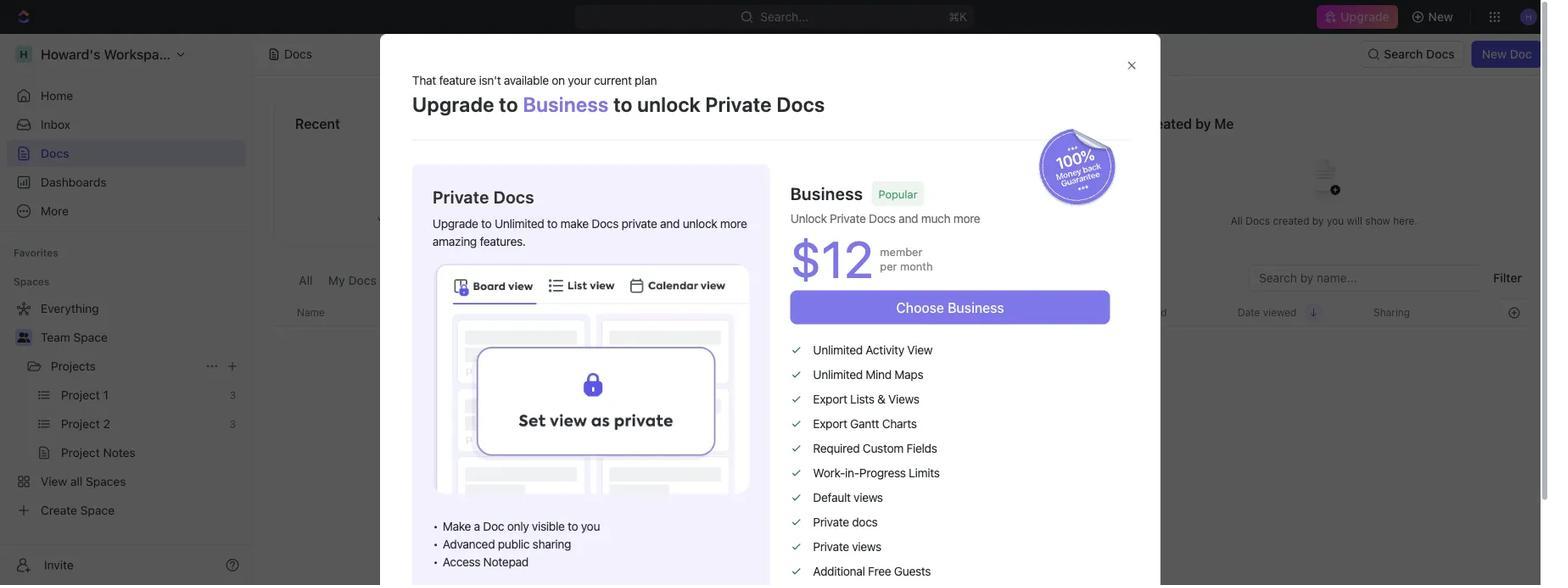 Task type: locate. For each thing, give the bounding box(es) containing it.
0 horizontal spatial doc
[[483, 520, 504, 534]]

private down default
[[813, 515, 849, 529]]

0 horizontal spatial will
[[510, 215, 525, 227]]

unlimited up unlimited mind maps
[[813, 343, 863, 357]]

0 vertical spatial export
[[813, 392, 847, 406]]

charts
[[882, 417, 917, 431]]

2 your from the left
[[818, 215, 839, 227]]

only
[[507, 520, 529, 534]]

0 horizontal spatial favorites
[[14, 247, 58, 259]]

0 horizontal spatial show
[[528, 215, 553, 227]]

progress
[[859, 466, 906, 480]]

new for new doc
[[1482, 47, 1507, 61]]

here.
[[556, 215, 580, 227], [961, 215, 985, 227], [1393, 215, 1418, 227]]

inbox link
[[7, 111, 246, 138]]

no matching results found.
[[807, 501, 996, 520]]

your left recently
[[377, 215, 399, 227]]

opened
[[443, 215, 479, 227]]

1 vertical spatial you
[[581, 520, 600, 534]]

2 vertical spatial upgrade
[[433, 217, 478, 231]]

default views
[[813, 491, 883, 505]]

3 will from the left
[[1347, 215, 1363, 227]]

upgrade up search
[[1341, 10, 1390, 24]]

1 vertical spatial new
[[1482, 47, 1507, 61]]

will down "popular"
[[915, 215, 930, 227]]

sidebar navigation
[[0, 34, 254, 585]]

will down no created by me docs image
[[1347, 215, 1363, 227]]

views
[[854, 491, 883, 505], [852, 540, 882, 554]]

upgrade for upgrade
[[1341, 10, 1390, 24]]

you inside 'make a doc only visible to you advanced public sharing access notepad'
[[581, 520, 600, 534]]

0 horizontal spatial your
[[377, 215, 399, 227]]

export gantt charts
[[813, 417, 917, 431]]

no created by me docs image
[[1290, 146, 1358, 214]]

row containing name
[[274, 299, 1529, 327]]

1 vertical spatial favorites
[[14, 247, 58, 259]]

0 horizontal spatial date
[[1102, 307, 1125, 319]]

tab list
[[294, 265, 700, 299]]

unlimited up features. in the left top of the page
[[495, 217, 544, 231]]

1 horizontal spatial new
[[1482, 47, 1507, 61]]

upgrade inside upgrade to unlimited to make docs private and unlock more amazing features.
[[433, 217, 478, 231]]

2 vertical spatial unlimited
[[813, 368, 863, 382]]

mind
[[866, 368, 892, 382]]

doc
[[1510, 47, 1532, 61], [483, 520, 504, 534]]

and inside upgrade to unlimited to make docs private and unlock more amazing features.
[[660, 217, 680, 231]]

1 vertical spatial unlock
[[683, 217, 717, 231]]

location
[[736, 307, 777, 319]]

private button
[[443, 265, 491, 299]]

unlock inside 'that feature isn't available on your current plan upgrade to business to unlock private docs'
[[637, 92, 701, 116]]

docs inside sidebar 'navigation'
[[41, 146, 69, 160]]

my docs
[[328, 274, 377, 288]]

0 vertical spatial unlock
[[637, 92, 701, 116]]

date for date updated
[[1102, 307, 1125, 319]]

1 horizontal spatial you
[[1327, 215, 1344, 227]]

limits
[[909, 466, 940, 480]]

0 horizontal spatial by
[[1196, 116, 1211, 132]]

plan
[[635, 73, 657, 87]]

your left favorited
[[818, 215, 839, 227]]

1 horizontal spatial doc
[[1510, 47, 1532, 61]]

space
[[73, 330, 108, 344]]

favorited
[[842, 215, 885, 227]]

me
[[1215, 116, 1234, 132]]

to right visible
[[568, 520, 578, 534]]

export left lists
[[813, 392, 847, 406]]

export
[[813, 392, 847, 406], [813, 417, 847, 431]]

2 horizontal spatial will
[[1347, 215, 1363, 227]]

new right search docs
[[1482, 47, 1507, 61]]

1 horizontal spatial will
[[915, 215, 930, 227]]

your
[[568, 73, 591, 87]]

0 vertical spatial new
[[1429, 10, 1453, 24]]

private up opened
[[433, 187, 489, 207]]

all left my
[[299, 274, 313, 288]]

new inside new doc button
[[1482, 47, 1507, 61]]

row
[[274, 299, 1529, 327]]

by right created
[[1313, 215, 1324, 227]]

unlimited
[[495, 217, 544, 231], [813, 343, 863, 357], [813, 368, 863, 382]]

search docs
[[1384, 47, 1455, 61]]

team space link
[[41, 324, 243, 351]]

docs link
[[7, 140, 246, 167]]

0 vertical spatial doc
[[1510, 47, 1532, 61]]

0 vertical spatial all
[[1231, 215, 1243, 227]]

date for date viewed
[[1238, 307, 1260, 319]]

private up additional
[[813, 540, 849, 554]]

export for export gantt charts
[[813, 417, 847, 431]]

unlimited for unlimited mind maps
[[813, 368, 863, 382]]

1 horizontal spatial here.
[[961, 215, 985, 227]]

2 horizontal spatial business
[[948, 299, 1004, 315]]

2 show from the left
[[933, 215, 958, 227]]

upgrade up amazing
[[433, 217, 478, 231]]

custom
[[863, 441, 904, 455]]

here. up 'search by name...' text field at top
[[1393, 215, 1418, 227]]

assigned button
[[575, 265, 635, 299]]

new inside new button
[[1429, 10, 1453, 24]]

private
[[622, 217, 657, 231]]

0 horizontal spatial all
[[299, 274, 313, 288]]

0 vertical spatial upgrade
[[1341, 10, 1390, 24]]

0 vertical spatial business
[[523, 92, 609, 116]]

additional free guests
[[813, 564, 931, 578]]

that feature isn't available on your current plan upgrade to business to unlock private docs
[[412, 73, 825, 116]]

will up features. in the left top of the page
[[510, 215, 525, 227]]

notepad
[[483, 555, 529, 569]]

no matching results found. table
[[274, 299, 1529, 545]]

private right unlock
[[830, 212, 866, 226]]

more inside upgrade to unlimited to make docs private and unlock more amazing features.
[[720, 217, 747, 231]]

date viewed button
[[1228, 300, 1322, 326]]

team
[[41, 330, 70, 344]]

archived
[[646, 274, 696, 288]]

2 horizontal spatial show
[[1366, 215, 1391, 227]]

2 date from the left
[[1238, 307, 1260, 319]]

choose business
[[896, 299, 1004, 315]]

more right 'much'
[[954, 212, 980, 226]]

and down "popular"
[[899, 212, 918, 226]]

0 vertical spatial views
[[854, 491, 883, 505]]

unlock right private
[[683, 217, 717, 231]]

all
[[1231, 215, 1243, 227], [299, 274, 313, 288]]

search docs button
[[1360, 41, 1465, 68]]

favorites button
[[7, 243, 65, 263]]

here. up workspace
[[556, 215, 580, 227]]

1 show from the left
[[528, 215, 553, 227]]

1 horizontal spatial favorites
[[718, 116, 777, 132]]

private docs
[[706, 92, 825, 116]]

0 horizontal spatial and
[[660, 217, 680, 231]]

all for all
[[299, 274, 313, 288]]

1 vertical spatial unlimited
[[813, 343, 863, 357]]

clear
[[871, 531, 899, 545]]

business down on
[[523, 92, 609, 116]]

0 vertical spatial by
[[1196, 116, 1211, 132]]

new up search docs
[[1429, 10, 1453, 24]]

all docs created by you will show here.
[[1231, 215, 1418, 227]]

2 vertical spatial business
[[948, 299, 1004, 315]]

show
[[528, 215, 553, 227], [933, 215, 958, 227], [1366, 215, 1391, 227]]

1 vertical spatial export
[[813, 417, 847, 431]]

date left updated
[[1102, 307, 1125, 319]]

to down available
[[499, 92, 518, 116]]

your for favorites
[[818, 215, 839, 227]]

date inside button
[[1238, 307, 1260, 319]]

favorites
[[718, 116, 777, 132], [14, 247, 58, 259]]

export for export lists & views
[[813, 392, 847, 406]]

1 date from the left
[[1102, 307, 1125, 319]]

you right visible
[[581, 520, 600, 534]]

docs
[[852, 515, 878, 529]]

1 export from the top
[[813, 392, 847, 406]]

more left unlock
[[720, 217, 747, 231]]

business inside button
[[948, 299, 1004, 315]]

my docs button
[[324, 265, 381, 299]]

business up unlock
[[791, 184, 863, 203]]

0 horizontal spatial new
[[1429, 10, 1453, 24]]

unlimited for unlimited activity view
[[813, 343, 863, 357]]

1 here. from the left
[[556, 215, 580, 227]]

upgrade down feature
[[412, 92, 495, 116]]

business right choose
[[948, 299, 1004, 315]]

1 vertical spatial all
[[299, 274, 313, 288]]

1 horizontal spatial show
[[933, 215, 958, 227]]

unlimited up lists
[[813, 368, 863, 382]]

tree containing team space
[[7, 295, 246, 524]]

to
[[499, 92, 518, 116], [614, 92, 633, 116], [481, 217, 492, 231], [547, 217, 558, 231], [568, 520, 578, 534]]

1 vertical spatial doc
[[483, 520, 504, 534]]

private down amazing
[[447, 274, 486, 288]]

all inside button
[[299, 274, 313, 288]]

1 horizontal spatial all
[[1231, 215, 1243, 227]]

unlock down plan
[[637, 92, 701, 116]]

upgrade to unlimited to make docs private and unlock more amazing features.
[[433, 217, 747, 248]]

current
[[594, 73, 632, 87]]

0 vertical spatial unlimited
[[495, 217, 544, 231]]

0 horizontal spatial more
[[720, 217, 747, 231]]

you
[[1327, 215, 1344, 227], [581, 520, 600, 534]]

and right private
[[660, 217, 680, 231]]

all left created
[[1231, 215, 1243, 227]]

private for private views
[[813, 540, 849, 554]]

1 vertical spatial upgrade
[[412, 92, 495, 116]]

0 horizontal spatial business
[[523, 92, 609, 116]]

2 horizontal spatial here.
[[1393, 215, 1418, 227]]

dashboards link
[[7, 169, 246, 196]]

1 horizontal spatial your
[[818, 215, 839, 227]]

no data image
[[851, 389, 952, 501]]

visible
[[532, 520, 565, 534]]

new
[[1429, 10, 1453, 24], [1482, 47, 1507, 61]]

export up required
[[813, 417, 847, 431]]

0 horizontal spatial you
[[581, 520, 600, 534]]

0 horizontal spatial here.
[[556, 215, 580, 227]]

invite
[[44, 558, 74, 572]]

column header
[[274, 299, 293, 327]]

docs inside upgrade to unlimited to make docs private and unlock more amazing features.
[[592, 217, 619, 231]]

by left me
[[1196, 116, 1211, 132]]

assigned
[[579, 274, 631, 288]]

doc inside 'make a doc only visible to you advanced public sharing access notepad'
[[483, 520, 504, 534]]

1 horizontal spatial date
[[1238, 307, 1260, 319]]

updated
[[1128, 307, 1167, 319]]

1 vertical spatial by
[[1313, 215, 1324, 227]]

2 export from the top
[[813, 417, 847, 431]]

user group image
[[17, 333, 30, 343]]

3 show from the left
[[1366, 215, 1391, 227]]

workspace
[[502, 274, 564, 288]]

you down no created by me docs image
[[1327, 215, 1344, 227]]

to up features. in the left top of the page
[[481, 217, 492, 231]]

1 your from the left
[[377, 215, 399, 227]]

views down docs
[[852, 540, 882, 554]]

date inside button
[[1102, 307, 1125, 319]]

views up docs
[[854, 491, 883, 505]]

on
[[552, 73, 565, 87]]

shared button
[[388, 265, 436, 299]]

work-in-progress limits
[[813, 466, 940, 480]]

sharing
[[1374, 307, 1410, 319]]

tree
[[7, 295, 246, 524]]

date left the viewed
[[1238, 307, 1260, 319]]

view
[[907, 343, 933, 357]]

new doc button
[[1472, 41, 1543, 68]]

1 horizontal spatial business
[[791, 184, 863, 203]]

1 vertical spatial views
[[852, 540, 882, 554]]

filters
[[902, 531, 932, 545]]

here. right 'much'
[[961, 215, 985, 227]]



Task type: vqa. For each thing, say whether or not it's contained in the screenshot.


Task type: describe. For each thing, give the bounding box(es) containing it.
created
[[1141, 116, 1192, 132]]

views for default views
[[854, 491, 883, 505]]

date updated
[[1102, 307, 1167, 319]]

available
[[504, 73, 549, 87]]

access
[[443, 555, 480, 569]]

per
[[880, 260, 897, 273]]

all button
[[294, 265, 317, 299]]

lists
[[850, 392, 875, 406]]

member per month
[[880, 245, 933, 273]]

private for private docs
[[813, 515, 849, 529]]

search...
[[761, 10, 809, 24]]

search
[[1384, 47, 1423, 61]]

2 here. from the left
[[961, 215, 985, 227]]

upgrade link
[[1317, 5, 1398, 29]]

feature
[[439, 73, 476, 87]]

required
[[813, 441, 860, 455]]

member
[[880, 245, 923, 258]]

work-
[[813, 466, 845, 480]]

sharing
[[533, 538, 571, 552]]

in-
[[845, 466, 859, 480]]

gantt
[[850, 417, 879, 431]]

private views
[[813, 540, 882, 554]]

doc inside button
[[1510, 47, 1532, 61]]

tab list containing all
[[294, 265, 700, 299]]

guests
[[894, 564, 931, 578]]

Search by name... text field
[[1259, 266, 1473, 291]]

new doc
[[1482, 47, 1532, 61]]

default
[[813, 491, 851, 505]]

activity
[[866, 343, 904, 357]]

no matching results found. row
[[274, 389, 1529, 545]]

unlock private docs and much more
[[791, 212, 980, 226]]

business inside 'that feature isn't available on your current plan upgrade to business to unlock private docs'
[[523, 92, 609, 116]]

to down current
[[614, 92, 633, 116]]

dashboards
[[41, 175, 107, 189]]

unlock
[[791, 212, 827, 226]]

public
[[498, 538, 530, 552]]

unlimited inside upgrade to unlimited to make docs private and unlock more amazing features.
[[495, 217, 544, 231]]

upgrade for upgrade to unlimited to make docs private and unlock more amazing features.
[[433, 217, 478, 231]]

fields
[[907, 441, 937, 455]]

0 vertical spatial favorites
[[718, 116, 777, 132]]

make
[[443, 520, 471, 534]]

choose
[[896, 299, 944, 315]]

docs inside button
[[1426, 47, 1455, 61]]

private for private docs
[[433, 187, 489, 207]]

1 horizontal spatial more
[[954, 212, 980, 226]]

home
[[41, 89, 73, 103]]

upgrade inside 'that feature isn't available on your current plan upgrade to business to unlock private docs'
[[412, 92, 495, 116]]

favorites inside button
[[14, 247, 58, 259]]

inbox
[[41, 118, 70, 132]]

new for new
[[1429, 10, 1453, 24]]

1 vertical spatial business
[[791, 184, 863, 203]]

no recent docs image
[[445, 146, 513, 214]]

created
[[1273, 215, 1310, 227]]

to inside 'make a doc only visible to you advanced public sharing access notepad'
[[568, 520, 578, 534]]

docs inside button
[[348, 274, 377, 288]]

clear filters button
[[871, 531, 932, 545]]

date updated button
[[1092, 300, 1177, 326]]

unlock inside upgrade to unlimited to make docs private and unlock more amazing features.
[[683, 217, 717, 231]]

views for private views
[[852, 540, 882, 554]]

a
[[474, 520, 480, 534]]

team space
[[41, 330, 108, 344]]

to left make
[[547, 217, 558, 231]]

your for recent
[[377, 215, 399, 227]]

private docs
[[433, 187, 535, 207]]

created by me
[[1141, 116, 1234, 132]]

1 horizontal spatial by
[[1313, 215, 1324, 227]]

make
[[561, 217, 589, 231]]

1 horizontal spatial and
[[899, 212, 918, 226]]

required custom fields
[[813, 441, 937, 455]]

archived button
[[642, 265, 700, 299]]

views
[[888, 392, 919, 406]]

3 here. from the left
[[1393, 215, 1418, 227]]

matching
[[831, 501, 896, 520]]

recently
[[402, 215, 440, 227]]

&
[[877, 392, 886, 406]]

make a doc only visible to you advanced public sharing access notepad
[[443, 520, 600, 569]]

that
[[412, 73, 436, 87]]

choose business button
[[791, 290, 1110, 324]]

0 vertical spatial you
[[1327, 215, 1344, 227]]

date viewed
[[1238, 307, 1297, 319]]

popular
[[879, 187, 918, 200]]

results
[[900, 501, 947, 520]]

no
[[807, 501, 827, 520]]

isn't
[[479, 73, 501, 87]]

tree inside sidebar 'navigation'
[[7, 295, 246, 524]]

unlimited mind maps
[[813, 368, 923, 382]]

found.
[[951, 501, 996, 520]]

projects
[[51, 359, 96, 373]]

private inside button
[[447, 274, 486, 288]]

amazing
[[433, 234, 477, 248]]

advanced
[[443, 538, 495, 552]]

your favorited docs will show here.
[[818, 215, 985, 227]]

name
[[297, 307, 325, 319]]

shared
[[392, 274, 432, 288]]

2 will from the left
[[915, 215, 930, 227]]

no favorited docs image
[[868, 146, 935, 214]]

maps
[[895, 368, 923, 382]]

tags
[[905, 307, 928, 319]]

all for all docs created by you will show here.
[[1231, 215, 1243, 227]]

1 will from the left
[[510, 215, 525, 227]]

clear filters
[[871, 531, 932, 545]]

month
[[900, 260, 933, 273]]

my
[[328, 274, 345, 288]]

column header inside "no matching results found." table
[[274, 299, 293, 327]]

unlimited activity view
[[813, 343, 933, 357]]

projects link
[[51, 353, 199, 380]]



